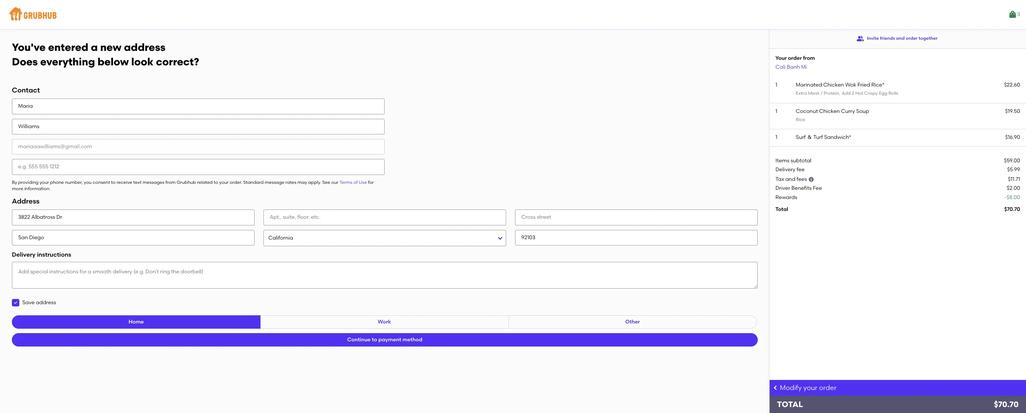Task type: describe. For each thing, give the bounding box(es) containing it.
items subtotal
[[776, 158, 812, 164]]

2
[[852, 91, 855, 96]]

may
[[298, 180, 307, 185]]

information.
[[24, 186, 51, 192]]

mi
[[802, 64, 808, 70]]

Address 2 text field
[[264, 210, 506, 226]]

your
[[776, 55, 787, 61]]

delivery fee
[[776, 167, 805, 173]]

invite friends and order together
[[868, 36, 938, 41]]

rice*
[[872, 82, 885, 88]]

hot
[[856, 91, 864, 96]]

you've entered a new address does everything below look correct?
[[12, 41, 199, 68]]

Email email field
[[12, 139, 385, 155]]

rice
[[796, 117, 806, 122]]

to inside button
[[372, 337, 377, 343]]

invite
[[868, 36, 880, 41]]

cali
[[776, 64, 786, 70]]

egg
[[880, 91, 888, 96]]

＆
[[808, 134, 813, 141]]

see
[[322, 180, 330, 185]]

sandwich*
[[825, 134, 852, 141]]

grubhub
[[177, 180, 196, 185]]

people icon image
[[857, 35, 865, 42]]

add
[[842, 91, 851, 96]]

$19.50
[[1006, 108, 1021, 114]]

fee
[[797, 167, 805, 173]]

coconut
[[796, 108, 819, 114]]

items
[[776, 158, 790, 164]]

instructions
[[37, 251, 71, 258]]

our
[[332, 180, 339, 185]]

$59.00
[[1005, 158, 1021, 164]]

0 horizontal spatial to
[[111, 180, 116, 185]]

fried
[[858, 82, 871, 88]]

message
[[265, 180, 285, 185]]

order.
[[230, 180, 242, 185]]

terms of use link
[[340, 180, 367, 185]]

Zip text field
[[515, 230, 758, 246]]

2 vertical spatial order
[[820, 384, 837, 392]]

other button
[[509, 316, 757, 329]]

order inside button
[[906, 36, 918, 41]]

of
[[354, 180, 358, 185]]

rewards
[[776, 194, 798, 201]]

standard
[[243, 180, 264, 185]]

receive
[[117, 180, 132, 185]]

method
[[403, 337, 423, 343]]

$19.50 rice
[[796, 108, 1021, 122]]

more
[[12, 186, 23, 192]]

svg image
[[773, 385, 779, 391]]

by
[[12, 180, 17, 185]]

providing
[[18, 180, 39, 185]]

1 for marinated chicken wok fried rice*
[[776, 82, 778, 88]]

subtotal
[[791, 158, 812, 164]]

1 horizontal spatial svg image
[[809, 177, 815, 183]]

address inside you've entered a new address does everything below look correct?
[[124, 41, 166, 54]]

1 vertical spatial total
[[778, 400, 804, 409]]

number,
[[65, 180, 83, 185]]

protein
[[824, 91, 840, 96]]

tax
[[776, 176, 785, 183]]

home button
[[12, 316, 261, 329]]

your order from cali banh mi
[[776, 55, 816, 70]]

/
[[821, 91, 823, 96]]

friends
[[881, 36, 896, 41]]

curry
[[842, 108, 856, 114]]

0 horizontal spatial svg image
[[13, 301, 18, 305]]

rolls
[[889, 91, 899, 96]]

driver
[[776, 185, 791, 192]]

continue to payment method button
[[12, 334, 758, 347]]

use
[[359, 180, 367, 185]]

wok
[[846, 82, 857, 88]]

payment
[[379, 337, 402, 343]]

marinated chicken wok fried rice*
[[796, 82, 885, 88]]

a
[[91, 41, 98, 54]]

does
[[12, 55, 38, 68]]

home
[[129, 319, 144, 325]]

Phone telephone field
[[12, 159, 385, 175]]



Task type: vqa. For each thing, say whether or not it's contained in the screenshot.


Task type: locate. For each thing, give the bounding box(es) containing it.
look
[[131, 55, 154, 68]]

from inside your order from cali banh mi
[[804, 55, 816, 61]]

svg image right fees
[[809, 177, 815, 183]]

delivery instructions
[[12, 251, 71, 258]]

address up the look at the left top
[[124, 41, 166, 54]]

1 for coconut chicken curry soup
[[776, 108, 778, 114]]

1 vertical spatial from
[[166, 180, 176, 185]]

total down rewards
[[776, 206, 789, 213]]

continue to payment method
[[347, 337, 423, 343]]

0 vertical spatial total
[[776, 206, 789, 213]]

0 horizontal spatial address
[[36, 300, 56, 306]]

messages
[[143, 180, 164, 185]]

to right the 'related'
[[214, 180, 218, 185]]

save address
[[22, 300, 56, 306]]

work
[[378, 319, 391, 325]]

new
[[100, 41, 122, 54]]

correct?
[[156, 55, 199, 68]]

0 horizontal spatial your
[[40, 180, 49, 185]]

from left grubhub
[[166, 180, 176, 185]]

save
[[22, 300, 35, 306]]

1 horizontal spatial address
[[124, 41, 166, 54]]

entered
[[48, 41, 88, 54]]

rates
[[286, 180, 297, 185]]

City text field
[[12, 230, 255, 246]]

marinated
[[796, 82, 823, 88]]

chicken for coconut
[[820, 108, 840, 114]]

0 vertical spatial and
[[897, 36, 905, 41]]

1 vertical spatial svg image
[[13, 301, 18, 305]]

work button
[[260, 316, 509, 329]]

apply.
[[308, 180, 321, 185]]

your right modify
[[804, 384, 818, 392]]

1 horizontal spatial from
[[804, 55, 816, 61]]

$2.00
[[1008, 185, 1021, 192]]

delivery for delivery instructions
[[12, 251, 36, 258]]

modify your order
[[781, 384, 837, 392]]

for
[[368, 180, 374, 185]]

tax and fees
[[776, 176, 808, 183]]

fee
[[814, 185, 823, 192]]

you
[[84, 180, 92, 185]]

and inside button
[[897, 36, 905, 41]]

consent
[[93, 180, 110, 185]]

2 horizontal spatial order
[[906, 36, 918, 41]]

1 vertical spatial delivery
[[12, 251, 36, 258]]

text
[[133, 180, 142, 185]]

total
[[776, 206, 789, 213], [778, 400, 804, 409]]

1 horizontal spatial order
[[820, 384, 837, 392]]

surf
[[796, 134, 806, 141]]

chicken
[[824, 82, 845, 88], [820, 108, 840, 114]]

and down delivery fee
[[786, 176, 796, 183]]

1 horizontal spatial to
[[214, 180, 218, 185]]

driver benefits fee
[[776, 185, 823, 192]]

order inside your order from cali banh mi
[[789, 55, 802, 61]]

your
[[40, 180, 49, 185], [219, 180, 229, 185], [804, 384, 818, 392]]

0 horizontal spatial from
[[166, 180, 176, 185]]

Address 1 text field
[[12, 210, 255, 226]]

coconut chicken curry soup
[[796, 108, 870, 114]]

main navigation navigation
[[0, 0, 1027, 29]]

1 vertical spatial 1
[[776, 108, 778, 114]]

address
[[124, 41, 166, 54], [36, 300, 56, 306]]

3 button
[[1009, 8, 1021, 21]]

2 1 from the top
[[776, 108, 778, 114]]

0 horizontal spatial and
[[786, 176, 796, 183]]

surf ＆ turf sandwich*
[[796, 134, 852, 141]]

3
[[1018, 11, 1021, 17]]

1 down cali on the right top of page
[[776, 82, 778, 88]]

crispy
[[865, 91, 879, 96]]

-$8.00
[[1005, 194, 1021, 201]]

to
[[111, 180, 116, 185], [214, 180, 218, 185], [372, 337, 377, 343]]

address right save
[[36, 300, 56, 306]]

0 vertical spatial order
[[906, 36, 918, 41]]

extra
[[796, 91, 808, 96]]

1 horizontal spatial delivery
[[776, 167, 796, 173]]

1 vertical spatial $70.70
[[995, 400, 1019, 409]]

invite friends and order together button
[[857, 32, 938, 45]]

$5.99
[[1008, 167, 1021, 173]]

$22.60
[[1005, 82, 1021, 88]]

banh
[[787, 64, 801, 70]]

chicken for marinated
[[824, 82, 845, 88]]

other
[[626, 319, 640, 325]]

fees
[[797, 176, 808, 183]]

order left together
[[906, 36, 918, 41]]

address
[[12, 197, 40, 206]]

1 horizontal spatial your
[[219, 180, 229, 185]]

svg image left save
[[13, 301, 18, 305]]

modify
[[781, 384, 802, 392]]

continue
[[347, 337, 371, 343]]

3 1 from the top
[[776, 134, 778, 141]]

turf
[[814, 134, 824, 141]]

0 vertical spatial address
[[124, 41, 166, 54]]

1 vertical spatial address
[[36, 300, 56, 306]]

1 vertical spatial and
[[786, 176, 796, 183]]

for more information.
[[12, 180, 374, 192]]

0 vertical spatial $70.70
[[1005, 206, 1021, 213]]

order up the banh
[[789, 55, 802, 61]]

order right modify
[[820, 384, 837, 392]]

1 1 from the top
[[776, 82, 778, 88]]

2 vertical spatial 1
[[776, 134, 778, 141]]

you've
[[12, 41, 46, 54]]

1
[[776, 82, 778, 88], [776, 108, 778, 114], [776, 134, 778, 141]]

$22.60 extra meat / protein add 2 hot crispy egg rolls
[[796, 82, 1021, 96]]

2 horizontal spatial to
[[372, 337, 377, 343]]

0 horizontal spatial order
[[789, 55, 802, 61]]

to left the receive
[[111, 180, 116, 185]]

0 vertical spatial svg image
[[809, 177, 815, 183]]

1 vertical spatial chicken
[[820, 108, 840, 114]]

Last name text field
[[12, 119, 385, 135]]

together
[[919, 36, 938, 41]]

0 vertical spatial chicken
[[824, 82, 845, 88]]

soup
[[857, 108, 870, 114]]

delivery left instructions
[[12, 251, 36, 258]]

related
[[197, 180, 213, 185]]

your left order.
[[219, 180, 229, 185]]

0 vertical spatial 1
[[776, 82, 778, 88]]

1 left 'coconut'
[[776, 108, 778, 114]]

0 horizontal spatial delivery
[[12, 251, 36, 258]]

1 for surf ＆ turf sandwich*
[[776, 134, 778, 141]]

benefits
[[792, 185, 812, 192]]

0 vertical spatial delivery
[[776, 167, 796, 173]]

phone
[[50, 180, 64, 185]]

and right 'friends'
[[897, 36, 905, 41]]

$70.70
[[1005, 206, 1021, 213], [995, 400, 1019, 409]]

meat
[[809, 91, 820, 96]]

Cross street text field
[[515, 210, 758, 226]]

1 vertical spatial order
[[789, 55, 802, 61]]

from up mi
[[804, 55, 816, 61]]

to left payment
[[372, 337, 377, 343]]

Delivery instructions text field
[[12, 262, 758, 289]]

svg image
[[809, 177, 815, 183], [13, 301, 18, 305]]

cali banh mi link
[[776, 64, 808, 70]]

chicken down protein
[[820, 108, 840, 114]]

$8.00
[[1007, 194, 1021, 201]]

chicken up protein
[[824, 82, 845, 88]]

contact
[[12, 86, 40, 95]]

1 up the items
[[776, 134, 778, 141]]

terms
[[340, 180, 353, 185]]

First name text field
[[12, 99, 385, 114]]

$16.90
[[1006, 134, 1021, 141]]

delivery
[[776, 167, 796, 173], [12, 251, 36, 258]]

everything
[[40, 55, 95, 68]]

0 vertical spatial from
[[804, 55, 816, 61]]

delivery for delivery fee
[[776, 167, 796, 173]]

your up information.
[[40, 180, 49, 185]]

by providing your phone number, you consent to receive text messages from grubhub related to your order. standard message rates may apply. see our terms of use
[[12, 180, 367, 185]]

delivery down the items
[[776, 167, 796, 173]]

order
[[906, 36, 918, 41], [789, 55, 802, 61], [820, 384, 837, 392]]

$11.71
[[1009, 176, 1021, 183]]

total down modify
[[778, 400, 804, 409]]

2 horizontal spatial your
[[804, 384, 818, 392]]

1 horizontal spatial and
[[897, 36, 905, 41]]



